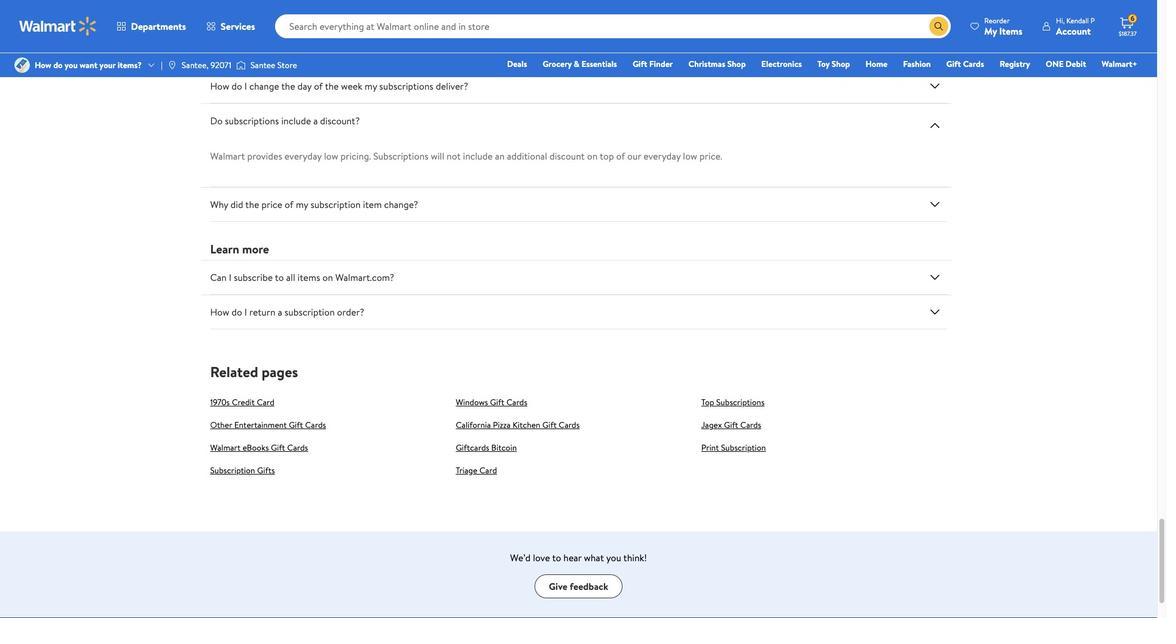 Task type: vqa. For each thing, say whether or not it's contained in the screenshot.
Walmart.com?
yes



Task type: locate. For each thing, give the bounding box(es) containing it.
shop for toy shop
[[832, 58, 850, 70]]

walmart image
[[19, 17, 97, 36]]

do
[[210, 114, 223, 127]]

card right credit
[[257, 397, 275, 409]]

walmart down do
[[210, 150, 245, 163]]

subscription left item
[[311, 198, 361, 211]]

subscriptions right do
[[225, 114, 279, 127]]

related
[[210, 362, 258, 382]]

debit
[[1066, 58, 1087, 70]]

1 vertical spatial card
[[480, 465, 497, 477]]

subscriptions up jagex gift cards
[[717, 397, 765, 409]]

registry
[[1000, 58, 1031, 70]]

0 horizontal spatial include
[[281, 114, 311, 127]]

christmas
[[689, 58, 726, 70]]

1 horizontal spatial a
[[313, 114, 318, 127]]

of
[[314, 80, 323, 93], [617, 150, 625, 163], [285, 198, 294, 211]]

shop right toy
[[832, 58, 850, 70]]

include
[[281, 114, 311, 127], [463, 150, 493, 163]]

1 vertical spatial change
[[249, 80, 279, 93]]

include left the an at the left top of the page
[[463, 150, 493, 163]]

walmart
[[210, 150, 245, 163], [210, 442, 241, 454]]

subscription down jagex gift cards link
[[721, 442, 766, 454]]

subscription gifts
[[210, 465, 275, 477]]

1 vertical spatial subscriptions
[[225, 114, 279, 127]]

home
[[866, 58, 888, 70]]

1 vertical spatial you
[[607, 552, 622, 565]]

top
[[600, 150, 614, 163]]

other
[[210, 419, 232, 431]]

on right frequency
[[342, 45, 352, 58]]

subscriptions left deliver?
[[380, 80, 434, 93]]

0 vertical spatial subscriptions
[[380, 80, 434, 93]]

0 horizontal spatial  image
[[14, 57, 30, 73]]

deals
[[507, 58, 527, 70]]

cards up "california pizza kitchen gift cards" link
[[507, 397, 528, 409]]

 image down walmart image
[[14, 57, 30, 73]]

subscriptions
[[380, 80, 434, 93], [225, 114, 279, 127]]

 image for santee store
[[236, 59, 246, 71]]

gift right the jagex
[[724, 419, 739, 431]]

0 horizontal spatial of
[[285, 198, 294, 211]]

1 horizontal spatial subscriptions
[[380, 80, 434, 93]]

walmart ebooks gift cards
[[210, 442, 308, 454]]

0 horizontal spatial subscriptions
[[225, 114, 279, 127]]

low left the pricing.
[[324, 150, 338, 163]]

0 vertical spatial a
[[313, 114, 318, 127]]

subscription down ebooks
[[210, 465, 255, 477]]

pizza
[[493, 419, 511, 431]]

change
[[249, 45, 279, 58], [249, 80, 279, 93]]

subscriptions left will
[[373, 150, 429, 163]]

home link
[[861, 57, 893, 71]]

do for how do i change the frequency on my subscriptions?
[[232, 45, 242, 58]]

1 horizontal spatial of
[[314, 80, 323, 93]]

1 horizontal spatial subscriptions?
[[369, 45, 428, 58]]

change up santee
[[249, 45, 279, 58]]

can
[[210, 271, 227, 284]]

santee store
[[251, 59, 297, 71]]

0 vertical spatial change
[[249, 45, 279, 58]]

how for how do i return a subscription order?
[[210, 306, 229, 319]]

discount?
[[320, 114, 360, 127]]

walmart for walmart provides everyday low pricing. subscriptions will not include an additional discount on top of our everyday low price.
[[210, 150, 245, 163]]

1 change from the top
[[249, 45, 279, 58]]

you
[[65, 59, 78, 71], [607, 552, 622, 565]]

1970s
[[210, 397, 230, 409]]

low left price. at right
[[683, 150, 698, 163]]

1 horizontal spatial to
[[552, 552, 561, 565]]

2 vertical spatial on
[[323, 271, 333, 284]]

shop
[[728, 58, 746, 70], [832, 58, 850, 70]]

include down 'day'
[[281, 114, 311, 127]]

grocery & essentials link
[[538, 57, 623, 71]]

walmart for walmart ebooks gift cards
[[210, 442, 241, 454]]

 image
[[14, 57, 30, 73], [236, 59, 246, 71]]

1 horizontal spatial on
[[342, 45, 352, 58]]

my
[[278, 10, 291, 23], [354, 45, 367, 58], [365, 80, 377, 93], [296, 198, 308, 211]]

how left cancel
[[210, 10, 229, 23]]

 image right 92071
[[236, 59, 246, 71]]

how do i change the day of the week my subscriptions deliver?
[[210, 80, 468, 93]]

0 horizontal spatial a
[[278, 306, 282, 319]]

2 walmart from the top
[[210, 442, 241, 454]]

subscription
[[721, 442, 766, 454], [210, 465, 255, 477]]

of right 'day'
[[314, 80, 323, 93]]

2 shop from the left
[[832, 58, 850, 70]]

our
[[628, 150, 642, 163]]

change down santee
[[249, 80, 279, 93]]

do for how do you want your items?
[[53, 59, 63, 71]]

top subscriptions link
[[702, 397, 765, 409]]

walmart provides everyday low pricing. subscriptions will not include an additional discount on top of our everyday low price.
[[210, 150, 723, 163]]

walmart down "other"
[[210, 442, 241, 454]]

Search search field
[[275, 14, 951, 38]]

gift cards
[[947, 58, 985, 70]]

week
[[341, 80, 363, 93]]

to left all
[[275, 271, 284, 284]]

1 walmart from the top
[[210, 150, 245, 163]]

do
[[232, 10, 242, 23], [232, 45, 242, 58], [53, 59, 63, 71], [232, 80, 242, 93], [232, 306, 242, 319]]

christmas shop
[[689, 58, 746, 70]]

triage
[[456, 465, 478, 477]]

credit
[[232, 397, 255, 409]]

bitcoin
[[492, 442, 517, 454]]

shop right christmas
[[728, 58, 746, 70]]

grocery
[[543, 58, 572, 70]]

0 horizontal spatial to
[[275, 271, 284, 284]]

0 horizontal spatial card
[[257, 397, 275, 409]]

the
[[281, 45, 295, 58], [281, 80, 295, 93], [325, 80, 339, 93], [246, 198, 259, 211]]

you left want
[[65, 59, 78, 71]]

gift right ebooks
[[271, 442, 285, 454]]

0 vertical spatial on
[[342, 45, 352, 58]]

finder
[[650, 58, 673, 70]]

price
[[262, 198, 283, 211]]

cards right kitchen
[[559, 419, 580, 431]]

what
[[584, 552, 604, 565]]

how
[[210, 10, 229, 23], [210, 45, 229, 58], [35, 59, 51, 71], [210, 80, 229, 93], [210, 306, 229, 319]]

walmart+ link
[[1097, 57, 1143, 71]]

top subscriptions
[[702, 397, 765, 409]]

how down 92071
[[210, 80, 229, 93]]

on left top
[[587, 150, 598, 163]]

1 horizontal spatial  image
[[236, 59, 246, 71]]

0 horizontal spatial everyday
[[285, 150, 322, 163]]

on right 'items'
[[323, 271, 333, 284]]

reorder my items
[[985, 15, 1023, 37]]

hear
[[564, 552, 582, 565]]

1 vertical spatial to
[[552, 552, 561, 565]]

0 vertical spatial you
[[65, 59, 78, 71]]

day
[[298, 80, 312, 93]]

1970s credit card
[[210, 397, 275, 409]]

1 vertical spatial walmart
[[210, 442, 241, 454]]

 image
[[167, 60, 177, 70]]

of left our
[[617, 150, 625, 163]]

0 horizontal spatial low
[[324, 150, 338, 163]]

1 vertical spatial subscriptions
[[717, 397, 765, 409]]

how up 92071
[[210, 45, 229, 58]]

one debit
[[1046, 58, 1087, 70]]

ebooks
[[243, 442, 269, 454]]

subscriptions?
[[293, 10, 351, 23], [369, 45, 428, 58]]

everyday right provides
[[285, 150, 322, 163]]

learn more
[[210, 241, 269, 257]]

card right triage
[[480, 465, 497, 477]]

cards down other entertainment gift cards link
[[287, 442, 308, 454]]

0 horizontal spatial shop
[[728, 58, 746, 70]]

2 everyday from the left
[[644, 150, 681, 163]]

0 vertical spatial subscription
[[721, 442, 766, 454]]

how do i change the day of the week my subscriptions deliver? image
[[928, 79, 943, 93]]

low
[[324, 150, 338, 163], [683, 150, 698, 163]]

1 horizontal spatial you
[[607, 552, 622, 565]]

1 horizontal spatial include
[[463, 150, 493, 163]]

gift right entertainment
[[289, 419, 303, 431]]

1 vertical spatial a
[[278, 306, 282, 319]]

give feedback button
[[535, 575, 623, 599]]

hi,
[[1057, 15, 1065, 25]]

change for frequency
[[249, 45, 279, 58]]

shop for christmas shop
[[728, 58, 746, 70]]

subscription down 'items'
[[285, 306, 335, 319]]

everyday right our
[[644, 150, 681, 163]]

0 vertical spatial to
[[275, 271, 284, 284]]

a right return
[[278, 306, 282, 319]]

1 horizontal spatial card
[[480, 465, 497, 477]]

grocery & essentials
[[543, 58, 617, 70]]

i for how do i change the frequency on my subscriptions?
[[245, 45, 247, 58]]

0 horizontal spatial on
[[323, 271, 333, 284]]

gift
[[633, 58, 648, 70], [947, 58, 961, 70], [490, 397, 505, 409], [289, 419, 303, 431], [543, 419, 557, 431], [724, 419, 739, 431], [271, 442, 285, 454]]

1 horizontal spatial everyday
[[644, 150, 681, 163]]

1 vertical spatial subscription
[[210, 465, 255, 477]]

a left the discount?
[[313, 114, 318, 127]]

fashion link
[[898, 57, 937, 71]]

1 horizontal spatial subscription
[[721, 442, 766, 454]]

how do you want your items?
[[35, 59, 142, 71]]

of right 'price'
[[285, 198, 294, 211]]

gift finder link
[[628, 57, 679, 71]]

print subscription link
[[702, 442, 766, 454]]

did
[[231, 198, 243, 211]]

0 vertical spatial of
[[314, 80, 323, 93]]

1 vertical spatial subscriptions?
[[369, 45, 428, 58]]

0 vertical spatial subscriptions
[[373, 150, 429, 163]]

i
[[245, 10, 247, 23], [245, 45, 247, 58], [245, 80, 247, 93], [229, 271, 232, 284], [245, 306, 247, 319]]

1 vertical spatial subscription
[[285, 306, 335, 319]]

how for how do i cancel my subscriptions?
[[210, 10, 229, 23]]

christmas shop link
[[683, 57, 752, 71]]

0 vertical spatial include
[[281, 114, 311, 127]]

the up store
[[281, 45, 295, 58]]

how down can
[[210, 306, 229, 319]]

Walmart Site-Wide search field
[[275, 14, 951, 38]]

2 vertical spatial of
[[285, 198, 294, 211]]

you right what
[[607, 552, 622, 565]]

2 horizontal spatial of
[[617, 150, 625, 163]]

cards
[[963, 58, 985, 70], [507, 397, 528, 409], [305, 419, 326, 431], [559, 419, 580, 431], [741, 419, 762, 431], [287, 442, 308, 454]]

0 vertical spatial subscriptions?
[[293, 10, 351, 23]]

electronics link
[[756, 57, 808, 71]]

1 horizontal spatial shop
[[832, 58, 850, 70]]

92071
[[211, 59, 231, 71]]

0 vertical spatial card
[[257, 397, 275, 409]]

learn
[[210, 241, 239, 257]]

1 vertical spatial on
[[587, 150, 598, 163]]

2 change from the top
[[249, 80, 279, 93]]

0 vertical spatial walmart
[[210, 150, 245, 163]]

store
[[277, 59, 297, 71]]

1 horizontal spatial low
[[683, 150, 698, 163]]

1 shop from the left
[[728, 58, 746, 70]]

to right love
[[552, 552, 561, 565]]

0 horizontal spatial subscription
[[210, 465, 255, 477]]

how down walmart image
[[35, 59, 51, 71]]



Task type: describe. For each thing, give the bounding box(es) containing it.
gifts
[[257, 465, 275, 477]]

&
[[574, 58, 580, 70]]

entertainment
[[234, 419, 287, 431]]

why did the price of my subscription item change? image
[[928, 197, 943, 212]]

windows gift cards link
[[456, 397, 528, 409]]

provides
[[247, 150, 282, 163]]

deliver?
[[436, 80, 468, 93]]

triage card
[[456, 465, 497, 477]]

change?
[[384, 198, 418, 211]]

|
[[161, 59, 163, 71]]

giftcards bitcoin link
[[456, 442, 517, 454]]

2 horizontal spatial on
[[587, 150, 598, 163]]

giftcards bitcoin
[[456, 442, 517, 454]]

cards up print subscription link
[[741, 419, 762, 431]]

change for day
[[249, 80, 279, 93]]

how do i return a subscription order?
[[210, 306, 364, 319]]

fashion
[[904, 58, 931, 70]]

frequency
[[297, 45, 339, 58]]

departments
[[131, 20, 186, 33]]

pricing.
[[341, 150, 371, 163]]

items?
[[118, 59, 142, 71]]

do for how do i change the day of the week my subscriptions deliver?
[[232, 80, 242, 93]]

windows gift cards
[[456, 397, 528, 409]]

order?
[[337, 306, 364, 319]]

toy shop link
[[812, 57, 856, 71]]

on for my
[[342, 45, 352, 58]]

hi, kendall p account
[[1057, 15, 1095, 37]]

one
[[1046, 58, 1064, 70]]

why
[[210, 198, 228, 211]]

jagex gift cards link
[[702, 419, 762, 431]]

departments button
[[106, 12, 196, 41]]

santee,
[[182, 59, 209, 71]]

subscribe
[[234, 271, 273, 284]]

one debit link
[[1041, 57, 1092, 71]]

think!
[[624, 552, 647, 565]]

love
[[533, 552, 550, 565]]

california
[[456, 419, 491, 431]]

give feedback
[[549, 580, 609, 593]]

walmart+
[[1102, 58, 1138, 70]]

feedback
[[570, 580, 609, 593]]

0 horizontal spatial you
[[65, 59, 78, 71]]

registry link
[[995, 57, 1036, 71]]

all
[[286, 271, 295, 284]]

jagex
[[702, 419, 722, 431]]

walmart ebooks gift cards link
[[210, 442, 308, 454]]

the right did
[[246, 198, 259, 211]]

search icon image
[[935, 22, 944, 31]]

pages
[[262, 362, 298, 382]]

1 horizontal spatial subscriptions
[[717, 397, 765, 409]]

0 vertical spatial subscription
[[311, 198, 361, 211]]

1 vertical spatial include
[[463, 150, 493, 163]]

triage card link
[[456, 465, 497, 477]]

print
[[702, 442, 719, 454]]

6 $187.37
[[1119, 13, 1137, 38]]

california pizza kitchen gift cards link
[[456, 419, 580, 431]]

my up week
[[354, 45, 367, 58]]

return
[[249, 306, 276, 319]]

give
[[549, 580, 568, 593]]

santee
[[251, 59, 275, 71]]

gift up pizza
[[490, 397, 505, 409]]

can i subscribe to all items on walmart.com?
[[210, 271, 394, 284]]

do for how do i cancel my subscriptions?
[[232, 10, 242, 23]]

we'd love to hear what you think!
[[510, 552, 647, 565]]

i for how do i return a subscription order?
[[245, 306, 247, 319]]

i for how do i change the day of the week my subscriptions deliver?
[[245, 80, 247, 93]]

$187.37
[[1119, 29, 1137, 38]]

1 low from the left
[[324, 150, 338, 163]]

the left 'day'
[[281, 80, 295, 93]]

p
[[1091, 15, 1095, 25]]

how for how do i change the day of the week my subscriptions deliver?
[[210, 80, 229, 93]]

the left week
[[325, 80, 339, 93]]

top
[[702, 397, 715, 409]]

services button
[[196, 12, 265, 41]]

we'd
[[510, 552, 531, 565]]

items
[[298, 271, 320, 284]]

1970s credit card link
[[210, 397, 275, 409]]

toy shop
[[818, 58, 850, 70]]

kitchen
[[513, 419, 541, 431]]

cancel
[[249, 10, 276, 23]]

do for how do i return a subscription order?
[[232, 306, 242, 319]]

my right week
[[365, 80, 377, 93]]

giftcards
[[456, 442, 490, 454]]

do subscriptions include a discount? image
[[928, 118, 943, 133]]

item
[[363, 198, 382, 211]]

 image for how do you want your items?
[[14, 57, 30, 73]]

i for how do i cancel my subscriptions?
[[245, 10, 247, 23]]

an
[[495, 150, 505, 163]]

how for how do i change the frequency on my subscriptions?
[[210, 45, 229, 58]]

jagex gift cards
[[702, 419, 762, 431]]

on for walmart.com?
[[323, 271, 333, 284]]

can i subscribe to all items on walmart.com? image
[[928, 270, 943, 285]]

0 horizontal spatial subscriptions
[[373, 150, 429, 163]]

cards left registry link
[[963, 58, 985, 70]]

gift right kitchen
[[543, 419, 557, 431]]

my
[[985, 24, 998, 37]]

california pizza kitchen gift cards
[[456, 419, 580, 431]]

my right 'price'
[[296, 198, 308, 211]]

price.
[[700, 150, 723, 163]]

how do i change the frequency on my subscriptions?
[[210, 45, 428, 58]]

gift cards link
[[941, 57, 990, 71]]

cards right entertainment
[[305, 419, 326, 431]]

your
[[100, 59, 116, 71]]

1 vertical spatial of
[[617, 150, 625, 163]]

0 horizontal spatial subscriptions?
[[293, 10, 351, 23]]

2 low from the left
[[683, 150, 698, 163]]

related pages
[[210, 362, 298, 382]]

how for how do you want your items?
[[35, 59, 51, 71]]

more
[[242, 241, 269, 257]]

how do i return a subscription order? image
[[928, 305, 943, 319]]

1 everyday from the left
[[285, 150, 322, 163]]

gift left 'finder'
[[633, 58, 648, 70]]

gift right fashion link at right top
[[947, 58, 961, 70]]

will
[[431, 150, 445, 163]]

my right cancel
[[278, 10, 291, 23]]



